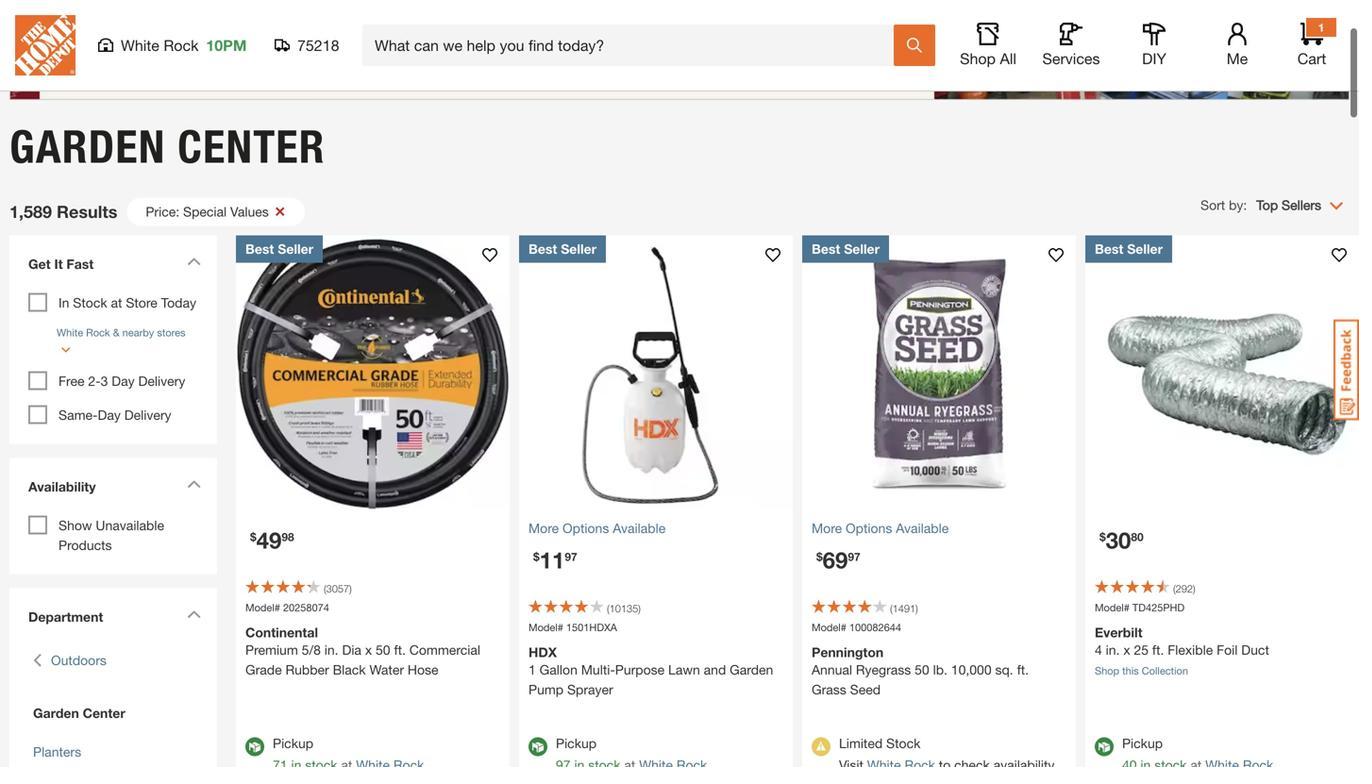 Task type: describe. For each thing, give the bounding box(es) containing it.
results
[[57, 202, 117, 222]]

grass
[[812, 682, 846, 697]]

caret icon image for department
[[187, 610, 201, 619]]

availability
[[28, 479, 96, 495]]

available for pickup image for 30
[[1095, 738, 1114, 756]]

80
[[1131, 530, 1144, 544]]

at
[[111, 295, 122, 311]]

water
[[369, 662, 404, 678]]

model# td425phd
[[1095, 602, 1185, 614]]

me button
[[1207, 23, 1268, 68]]

the home depot logo image
[[15, 15, 76, 76]]

) for ( 292 )
[[1193, 583, 1195, 595]]

lawn
[[668, 662, 700, 678]]

more for 69
[[812, 521, 842, 536]]

best seller for premium 5/8 in. dia x 50 ft. commercial grade rubber black water hose image
[[245, 241, 313, 257]]

get it fast link
[[19, 245, 208, 288]]

50 inside continental premium 5/8 in. dia x 50 ft. commercial grade rubber black water hose
[[376, 642, 390, 658]]

1 for cart
[[1318, 21, 1324, 34]]

$ for 11
[[533, 550, 540, 563]]

1 vertical spatial day
[[98, 407, 121, 423]]

in. inside continental premium 5/8 in. dia x 50 ft. commercial grade rubber black water hose
[[324, 642, 338, 658]]

$ 69 97
[[816, 546, 860, 573]]

premium
[[245, 642, 298, 658]]

price:
[[146, 204, 179, 219]]

department
[[28, 609, 103, 625]]

1,589
[[9, 202, 52, 222]]

free
[[59, 373, 84, 389]]

more options available link for 11
[[529, 519, 783, 538]]

premium 5/8 in. dia x 50 ft. commercial grade rubber black water hose image
[[236, 235, 510, 509]]

1,589 results
[[9, 202, 117, 222]]

seller for annual ryegrass 50 lb. 10,000 sq. ft. grass seed "image"
[[844, 241, 880, 257]]

options for 69
[[846, 521, 892, 536]]

3
[[101, 373, 108, 389]]

available for 11
[[613, 521, 666, 536]]

grade
[[245, 662, 282, 678]]

ft. for 50
[[394, 642, 406, 658]]

model# for model# td425phd
[[1095, 602, 1130, 614]]

planters
[[33, 744, 81, 760]]

get it fast
[[28, 256, 94, 272]]

$ 11 97
[[533, 546, 577, 573]]

outdoors
[[51, 653, 107, 668]]

td425phd
[[1132, 602, 1185, 614]]

show unavailable products
[[59, 518, 164, 553]]

$ 49 98
[[250, 527, 294, 554]]

more options available for 11
[[529, 521, 666, 536]]

flexible
[[1168, 642, 1213, 658]]

in stock at store today
[[59, 295, 196, 311]]

75218
[[297, 36, 339, 54]]

4 in. x 25 ft. flexible foil duct image
[[1085, 235, 1359, 509]]

availability link
[[19, 468, 208, 511]]

) for ( 10135 )
[[638, 603, 641, 615]]

( 292 )
[[1173, 583, 1195, 595]]

69
[[823, 546, 848, 573]]

2-
[[88, 373, 101, 389]]

show
[[59, 518, 92, 533]]

price: special values
[[146, 204, 269, 219]]

model# 100082644
[[812, 622, 901, 634]]

back caret image
[[33, 651, 42, 671]]

sprayer
[[567, 682, 613, 697]]

x inside continental premium 5/8 in. dia x 50 ft. commercial grade rubber black water hose
[[365, 642, 372, 658]]

services
[[1042, 50, 1100, 67]]

100082644
[[849, 622, 901, 634]]

same-
[[59, 407, 98, 423]]

annual ryegrass 50 lb. 10,000 sq. ft. grass seed image
[[802, 235, 1076, 509]]

best seller for the 1 gallon multi-purpose lawn and garden pump sprayer image
[[529, 241, 597, 257]]

rock for 10pm
[[164, 36, 199, 54]]

it
[[54, 256, 63, 272]]

in stock at store today link
[[59, 295, 196, 311]]

foil
[[1217, 642, 1238, 658]]

store
[[126, 295, 157, 311]]

rubber
[[286, 662, 329, 678]]

stock for limited
[[886, 736, 921, 751]]

1 vertical spatial delivery
[[124, 407, 171, 423]]

this
[[1122, 665, 1139, 677]]

0 vertical spatial garden center
[[9, 119, 325, 174]]

25
[[1134, 642, 1149, 658]]

diy button
[[1124, 23, 1184, 68]]

best seller for 4 in. x 25 ft. flexible foil duct image at the right of page
[[1095, 241, 1163, 257]]

shop this collection link
[[1095, 665, 1188, 677]]

available for pickup image
[[529, 738, 547, 756]]

model# for model# 100082644
[[812, 622, 846, 634]]

white for white rock 10pm
[[121, 36, 159, 54]]

garden center link
[[28, 704, 198, 723]]

sort
[[1201, 197, 1225, 213]]

unavailable
[[96, 518, 164, 533]]

shop all button
[[958, 23, 1018, 68]]

1 vertical spatial garden center
[[33, 706, 125, 721]]

model# for model# 1501hdxa
[[529, 622, 563, 634]]

97 for 11
[[565, 550, 577, 563]]

garden inside the garden center link
[[33, 706, 79, 721]]

black
[[333, 662, 366, 678]]

planters link
[[33, 744, 81, 760]]

available for pickup image for 49
[[245, 738, 264, 756]]

292
[[1176, 583, 1193, 595]]

hdx
[[529, 645, 557, 660]]

purpose
[[615, 662, 665, 678]]

show unavailable products link
[[59, 518, 164, 553]]

49
[[256, 527, 282, 554]]

services button
[[1041, 23, 1101, 68]]

) for ( 3057 )
[[349, 583, 352, 595]]

1491
[[893, 603, 916, 615]]

white for white rock & nearby stores
[[57, 327, 83, 339]]

2 pickup from the left
[[556, 736, 597, 751]]

feedback link image
[[1334, 319, 1359, 421]]

10,000
[[951, 662, 992, 678]]

continental premium 5/8 in. dia x 50 ft. commercial grade rubber black water hose
[[245, 625, 480, 678]]

( 3057 )
[[324, 583, 352, 595]]

limited stock
[[839, 736, 921, 751]]



Task type: vqa. For each thing, say whether or not it's contained in the screenshot.
rightmost More Options Available
yes



Task type: locate. For each thing, give the bounding box(es) containing it.
1 available for pickup image from the left
[[245, 738, 264, 756]]

( for 1491
[[890, 603, 893, 615]]

sq.
[[995, 662, 1013, 678]]

more options available link for 69
[[812, 519, 1066, 538]]

1 vertical spatial center
[[83, 706, 125, 721]]

2 caret icon image from the top
[[187, 480, 201, 488]]

garden inside hdx 1 gallon multi-purpose lawn and garden pump sprayer
[[730, 662, 773, 678]]

1 inside hdx 1 gallon multi-purpose lawn and garden pump sprayer
[[529, 662, 536, 678]]

commercial
[[409, 642, 480, 658]]

caret icon image for get it fast
[[187, 257, 201, 266]]

nearby
[[122, 327, 154, 339]]

(
[[324, 583, 326, 595], [1173, 583, 1176, 595], [607, 603, 609, 615], [890, 603, 893, 615]]

ft. right 25
[[1152, 642, 1164, 658]]

delivery down free 2-3 day delivery "link"
[[124, 407, 171, 423]]

and
[[704, 662, 726, 678]]

1 horizontal spatial pickup
[[556, 736, 597, 751]]

center
[[178, 119, 325, 174], [83, 706, 125, 721]]

4 seller from the left
[[1127, 241, 1163, 257]]

pennington annual ryegrass 50 lb. 10,000 sq. ft. grass seed
[[812, 645, 1029, 697]]

1 vertical spatial 50
[[915, 662, 929, 678]]

0 horizontal spatial white
[[57, 327, 83, 339]]

1 horizontal spatial more options available
[[812, 521, 949, 536]]

x inside everbilt 4 in. x 25 ft. flexible foil duct shop this collection
[[1123, 642, 1130, 658]]

rock left 10pm
[[164, 36, 199, 54]]

more
[[529, 521, 559, 536], [812, 521, 842, 536]]

caret icon image inside availability link
[[187, 480, 201, 488]]

2 more options available link from the left
[[812, 519, 1066, 538]]

caret icon image for availability
[[187, 480, 201, 488]]

available up 1491
[[896, 521, 949, 536]]

best for 4 in. x 25 ft. flexible foil duct image at the right of page
[[1095, 241, 1123, 257]]

model# up everbilt
[[1095, 602, 1130, 614]]

lb.
[[933, 662, 948, 678]]

stores
[[157, 327, 185, 339]]

97
[[565, 550, 577, 563], [848, 550, 860, 563]]

1 pickup from the left
[[273, 736, 313, 751]]

2 more options available from the left
[[812, 521, 949, 536]]

in. inside everbilt 4 in. x 25 ft. flexible foil duct shop this collection
[[1106, 642, 1120, 658]]

What can we help you find today? search field
[[375, 25, 893, 65]]

model#
[[245, 602, 280, 614], [1095, 602, 1130, 614], [529, 622, 563, 634], [812, 622, 846, 634]]

10135
[[609, 603, 638, 615]]

ft. inside pennington annual ryegrass 50 lb. 10,000 sq. ft. grass seed
[[1017, 662, 1029, 678]]

shop
[[960, 50, 996, 67], [1095, 665, 1119, 677]]

available for pickup image
[[245, 738, 264, 756], [1095, 738, 1114, 756]]

( for 3057
[[324, 583, 326, 595]]

98
[[282, 530, 294, 544]]

$ 30 80
[[1100, 527, 1144, 554]]

2 best from the left
[[529, 241, 557, 257]]

ft. inside everbilt 4 in. x 25 ft. flexible foil duct shop this collection
[[1152, 642, 1164, 658]]

1 horizontal spatial 50
[[915, 662, 929, 678]]

97 for 69
[[848, 550, 860, 563]]

2 horizontal spatial pickup
[[1122, 736, 1163, 751]]

3 caret icon image from the top
[[187, 610, 201, 619]]

1 horizontal spatial more options available link
[[812, 519, 1066, 538]]

shop left the all
[[960, 50, 996, 67]]

0 horizontal spatial 97
[[565, 550, 577, 563]]

white rock 10pm
[[121, 36, 247, 54]]

best for the 1 gallon multi-purpose lawn and garden pump sprayer image
[[529, 241, 557, 257]]

pickup for 30
[[1122, 736, 1163, 751]]

1 vertical spatial caret icon image
[[187, 480, 201, 488]]

pickup down shop this collection link
[[1122, 736, 1163, 751]]

1 horizontal spatial x
[[1123, 642, 1130, 658]]

2 seller from the left
[[561, 241, 597, 257]]

0 vertical spatial center
[[178, 119, 325, 174]]

shop inside everbilt 4 in. x 25 ft. flexible foil duct shop this collection
[[1095, 665, 1119, 677]]

1 97 from the left
[[565, 550, 577, 563]]

3 seller from the left
[[844, 241, 880, 257]]

same-day delivery
[[59, 407, 171, 423]]

stock right the limited
[[886, 736, 921, 751]]

white left 10pm
[[121, 36, 159, 54]]

4 best from the left
[[1095, 241, 1123, 257]]

$ for 49
[[250, 530, 256, 544]]

( 10135 )
[[607, 603, 641, 615]]

75218 button
[[275, 36, 340, 55]]

0 horizontal spatial available
[[613, 521, 666, 536]]

1 horizontal spatial center
[[178, 119, 325, 174]]

best for annual ryegrass 50 lb. 10,000 sq. ft. grass seed "image"
[[812, 241, 840, 257]]

97 up model# 100082644
[[848, 550, 860, 563]]

50 up water
[[376, 642, 390, 658]]

50 inside pennington annual ryegrass 50 lb. 10,000 sq. ft. grass seed
[[915, 662, 929, 678]]

sponsored banner image
[[9, 0, 1350, 100]]

model# 1501hdxa
[[529, 622, 617, 634]]

available for pickup image down shop this collection link
[[1095, 738, 1114, 756]]

pickup right available for pickup icon
[[556, 736, 597, 751]]

x right dia
[[365, 642, 372, 658]]

( for 292
[[1173, 583, 1176, 595]]

garden center up planters link
[[33, 706, 125, 721]]

1 down 'hdx' at the left
[[529, 662, 536, 678]]

1 horizontal spatial options
[[846, 521, 892, 536]]

available for 69
[[896, 521, 949, 536]]

available
[[613, 521, 666, 536], [896, 521, 949, 536]]

1501hdxa
[[566, 622, 617, 634]]

annual
[[812, 662, 852, 678]]

1 vertical spatial stock
[[886, 736, 921, 751]]

fast
[[66, 256, 94, 272]]

free 2-3 day delivery link
[[59, 373, 185, 389]]

( up the 100082644
[[890, 603, 893, 615]]

0 horizontal spatial available for pickup image
[[245, 738, 264, 756]]

day down "3"
[[98, 407, 121, 423]]

1 x from the left
[[365, 642, 372, 658]]

2 available for pickup image from the left
[[1095, 738, 1114, 756]]

20258074
[[283, 602, 329, 614]]

garden right "and"
[[730, 662, 773, 678]]

caret icon image inside get it fast link
[[187, 257, 201, 266]]

0 horizontal spatial more
[[529, 521, 559, 536]]

0 horizontal spatial x
[[365, 642, 372, 658]]

) up dia
[[349, 583, 352, 595]]

( 1491 )
[[890, 603, 918, 615]]

options for 11
[[563, 521, 609, 536]]

garden center up price:
[[9, 119, 325, 174]]

options up $ 11 97
[[563, 521, 609, 536]]

limited
[[839, 736, 883, 751]]

model# for model# 20258074
[[245, 602, 280, 614]]

1 horizontal spatial available for pickup image
[[1095, 738, 1114, 756]]

0 horizontal spatial shop
[[960, 50, 996, 67]]

white down in
[[57, 327, 83, 339]]

1 up cart
[[1318, 21, 1324, 34]]

in. right the 4
[[1106, 642, 1120, 658]]

seller for premium 5/8 in. dia x 50 ft. commercial grade rubber black water hose image
[[278, 241, 313, 257]]

dia
[[342, 642, 361, 658]]

2 more from the left
[[812, 521, 842, 536]]

0 vertical spatial white
[[121, 36, 159, 54]]

more for 11
[[529, 521, 559, 536]]

outdoors link
[[51, 651, 107, 671]]

get
[[28, 256, 51, 272]]

1 horizontal spatial in.
[[1106, 642, 1120, 658]]

seller for 4 in. x 25 ft. flexible foil duct image at the right of page
[[1127, 241, 1163, 257]]

1 horizontal spatial rock
[[164, 36, 199, 54]]

today
[[161, 295, 196, 311]]

pickup for 49
[[273, 736, 313, 751]]

1 available from the left
[[613, 521, 666, 536]]

1 horizontal spatial 1
[[1318, 21, 1324, 34]]

97 inside $ 69 97
[[848, 550, 860, 563]]

1 vertical spatial 1
[[529, 662, 536, 678]]

pump
[[529, 682, 564, 697]]

1 in. from the left
[[324, 642, 338, 658]]

4
[[1095, 642, 1102, 658]]

1
[[1318, 21, 1324, 34], [529, 662, 536, 678]]

$ inside $ 11 97
[[533, 550, 540, 563]]

1 best seller from the left
[[245, 241, 313, 257]]

0 vertical spatial day
[[112, 373, 135, 389]]

caret icon image
[[187, 257, 201, 266], [187, 480, 201, 488], [187, 610, 201, 619]]

$ inside $ 69 97
[[816, 550, 823, 563]]

options
[[563, 521, 609, 536], [846, 521, 892, 536]]

0 vertical spatial caret icon image
[[187, 257, 201, 266]]

1 for hdx
[[529, 662, 536, 678]]

1 caret icon image from the top
[[187, 257, 201, 266]]

0 horizontal spatial 1
[[529, 662, 536, 678]]

4 best seller from the left
[[1095, 241, 1163, 257]]

all
[[1000, 50, 1016, 67]]

price: special values button
[[127, 198, 305, 226]]

center up values
[[178, 119, 325, 174]]

$ inside $ 30 80
[[1100, 530, 1106, 544]]

1 horizontal spatial white
[[121, 36, 159, 54]]

best seller for annual ryegrass 50 lb. 10,000 sq. ft. grass seed "image"
[[812, 241, 880, 257]]

0 horizontal spatial options
[[563, 521, 609, 536]]

1 more from the left
[[529, 521, 559, 536]]

( for 10135
[[607, 603, 609, 615]]

ft. up water
[[394, 642, 406, 658]]

shop down the 4
[[1095, 665, 1119, 677]]

1 vertical spatial white
[[57, 327, 83, 339]]

in.
[[324, 642, 338, 658], [1106, 642, 1120, 658]]

garden up results
[[9, 119, 166, 174]]

x left 25
[[1123, 642, 1130, 658]]

2 in. from the left
[[1106, 642, 1120, 658]]

0 vertical spatial rock
[[164, 36, 199, 54]]

free 2-3 day delivery
[[59, 373, 185, 389]]

stock for in
[[73, 295, 107, 311]]

1 horizontal spatial ft.
[[1017, 662, 1029, 678]]

2 options from the left
[[846, 521, 892, 536]]

hdx 1 gallon multi-purpose lawn and garden pump sprayer
[[529, 645, 773, 697]]

garden center
[[9, 119, 325, 174], [33, 706, 125, 721]]

0 vertical spatial garden
[[9, 119, 166, 174]]

everbilt 4 in. x 25 ft. flexible foil duct shop this collection
[[1095, 625, 1269, 677]]

1 horizontal spatial 97
[[848, 550, 860, 563]]

seller
[[278, 241, 313, 257], [561, 241, 597, 257], [844, 241, 880, 257], [1127, 241, 1163, 257]]

hose
[[408, 662, 438, 678]]

1 vertical spatial shop
[[1095, 665, 1119, 677]]

$ up model# 100082644
[[816, 550, 823, 563]]

white rock & nearby stores
[[57, 327, 185, 339]]

more options available link up 1491
[[812, 519, 1066, 538]]

duct
[[1241, 642, 1269, 658]]

50 left lb.
[[915, 662, 929, 678]]

available up ( 10135 )
[[613, 521, 666, 536]]

0 horizontal spatial ft.
[[394, 642, 406, 658]]

rock left &
[[86, 327, 110, 339]]

) up flexible
[[1193, 583, 1195, 595]]

best
[[245, 241, 274, 257], [529, 241, 557, 257], [812, 241, 840, 257], [1095, 241, 1123, 257]]

0 horizontal spatial more options available
[[529, 521, 666, 536]]

97 up model# 1501hdxa
[[565, 550, 577, 563]]

best for premium 5/8 in. dia x 50 ft. commercial grade rubber black water hose image
[[245, 241, 274, 257]]

2 vertical spatial garden
[[33, 706, 79, 721]]

day right "3"
[[112, 373, 135, 389]]

garden up planters
[[33, 706, 79, 721]]

30
[[1106, 527, 1131, 554]]

$ for 30
[[1100, 530, 1106, 544]]

model# 20258074
[[245, 602, 329, 614]]

options up $ 69 97
[[846, 521, 892, 536]]

stock right in
[[73, 295, 107, 311]]

$ left 98 at the bottom of page
[[250, 530, 256, 544]]

0 horizontal spatial pickup
[[273, 736, 313, 751]]

2 best seller from the left
[[529, 241, 597, 257]]

gallon
[[540, 662, 577, 678]]

0 horizontal spatial more options available link
[[529, 519, 783, 538]]

$ left 80
[[1100, 530, 1106, 544]]

more options available for 69
[[812, 521, 949, 536]]

0 horizontal spatial center
[[83, 706, 125, 721]]

$ inside the $ 49 98
[[250, 530, 256, 544]]

) up purpose at the left of the page
[[638, 603, 641, 615]]

rock for &
[[86, 327, 110, 339]]

rock
[[164, 36, 199, 54], [86, 327, 110, 339]]

model# up continental
[[245, 602, 280, 614]]

( up td425phd
[[1173, 583, 1176, 595]]

ft. inside continental premium 5/8 in. dia x 50 ft. commercial grade rubber black water hose
[[394, 642, 406, 658]]

11
[[540, 546, 565, 573]]

seller for the 1 gallon multi-purpose lawn and garden pump sprayer image
[[561, 241, 597, 257]]

day
[[112, 373, 135, 389], [98, 407, 121, 423]]

3 best seller from the left
[[812, 241, 880, 257]]

1 options from the left
[[563, 521, 609, 536]]

0 horizontal spatial 50
[[376, 642, 390, 658]]

0 horizontal spatial rock
[[86, 327, 110, 339]]

values
[[230, 204, 269, 219]]

more options available link up ( 10135 )
[[529, 519, 783, 538]]

&
[[113, 327, 120, 339]]

$
[[250, 530, 256, 544], [1100, 530, 1106, 544], [533, 550, 540, 563], [816, 550, 823, 563]]

2 horizontal spatial ft.
[[1152, 642, 1164, 658]]

0 vertical spatial stock
[[73, 295, 107, 311]]

center down outdoors 'link'
[[83, 706, 125, 721]]

ft. for sq.
[[1017, 662, 1029, 678]]

1 vertical spatial garden
[[730, 662, 773, 678]]

more options available up $ 11 97
[[529, 521, 666, 536]]

1 more options available from the left
[[529, 521, 666, 536]]

2 97 from the left
[[848, 550, 860, 563]]

caret icon image inside the department link
[[187, 610, 201, 619]]

0 vertical spatial 1
[[1318, 21, 1324, 34]]

model# up pennington
[[812, 622, 846, 634]]

1 more options available link from the left
[[529, 519, 783, 538]]

same-day delivery link
[[59, 407, 171, 423]]

1 horizontal spatial shop
[[1095, 665, 1119, 677]]

3 pickup from the left
[[1122, 736, 1163, 751]]

shop inside button
[[960, 50, 996, 67]]

0 vertical spatial shop
[[960, 50, 996, 67]]

0 horizontal spatial stock
[[73, 295, 107, 311]]

3 best from the left
[[812, 241, 840, 257]]

2 x from the left
[[1123, 642, 1130, 658]]

) up pennington annual ryegrass 50 lb. 10,000 sq. ft. grass seed
[[916, 603, 918, 615]]

1 best from the left
[[245, 241, 274, 257]]

97 inside $ 11 97
[[565, 550, 577, 563]]

available for pickup image down grade
[[245, 738, 264, 756]]

multi-
[[581, 662, 615, 678]]

more up 11 at the left of page
[[529, 521, 559, 536]]

5/8
[[302, 642, 321, 658]]

pickup down rubber
[[273, 736, 313, 751]]

top
[[1256, 197, 1278, 213]]

1 horizontal spatial more
[[812, 521, 842, 536]]

2 vertical spatial caret icon image
[[187, 610, 201, 619]]

everbilt
[[1095, 625, 1143, 640]]

1 vertical spatial rock
[[86, 327, 110, 339]]

shop all
[[960, 50, 1016, 67]]

$ for 69
[[816, 550, 823, 563]]

1 gallon multi-purpose lawn and garden pump sprayer image
[[519, 235, 793, 509]]

ft. right sq.
[[1017, 662, 1029, 678]]

more up 69
[[812, 521, 842, 536]]

) for ( 1491 )
[[916, 603, 918, 615]]

in. right 5/8 on the left bottom of page
[[324, 642, 338, 658]]

( up 1501hdxa
[[607, 603, 609, 615]]

model# up 'hdx' at the left
[[529, 622, 563, 634]]

ft.
[[394, 642, 406, 658], [1152, 642, 1164, 658], [1017, 662, 1029, 678]]

0 vertical spatial delivery
[[138, 373, 185, 389]]

2 available from the left
[[896, 521, 949, 536]]

1 inside cart 1
[[1318, 21, 1324, 34]]

1 seller from the left
[[278, 241, 313, 257]]

1 horizontal spatial stock
[[886, 736, 921, 751]]

stock
[[73, 295, 107, 311], [886, 736, 921, 751]]

0 vertical spatial 50
[[376, 642, 390, 658]]

0 horizontal spatial in.
[[324, 642, 338, 658]]

by:
[[1229, 197, 1247, 213]]

more options available up $ 69 97
[[812, 521, 949, 536]]

collection
[[1142, 665, 1188, 677]]

ryegrass
[[856, 662, 911, 678]]

$ up model# 1501hdxa
[[533, 550, 540, 563]]

seed
[[850, 682, 881, 697]]

delivery down stores
[[138, 373, 185, 389]]

1 horizontal spatial available
[[896, 521, 949, 536]]

x
[[365, 642, 372, 658], [1123, 642, 1130, 658]]

( up 20258074
[[324, 583, 326, 595]]

diy
[[1142, 50, 1166, 67]]

limited stock for pickup image
[[812, 738, 831, 756]]



